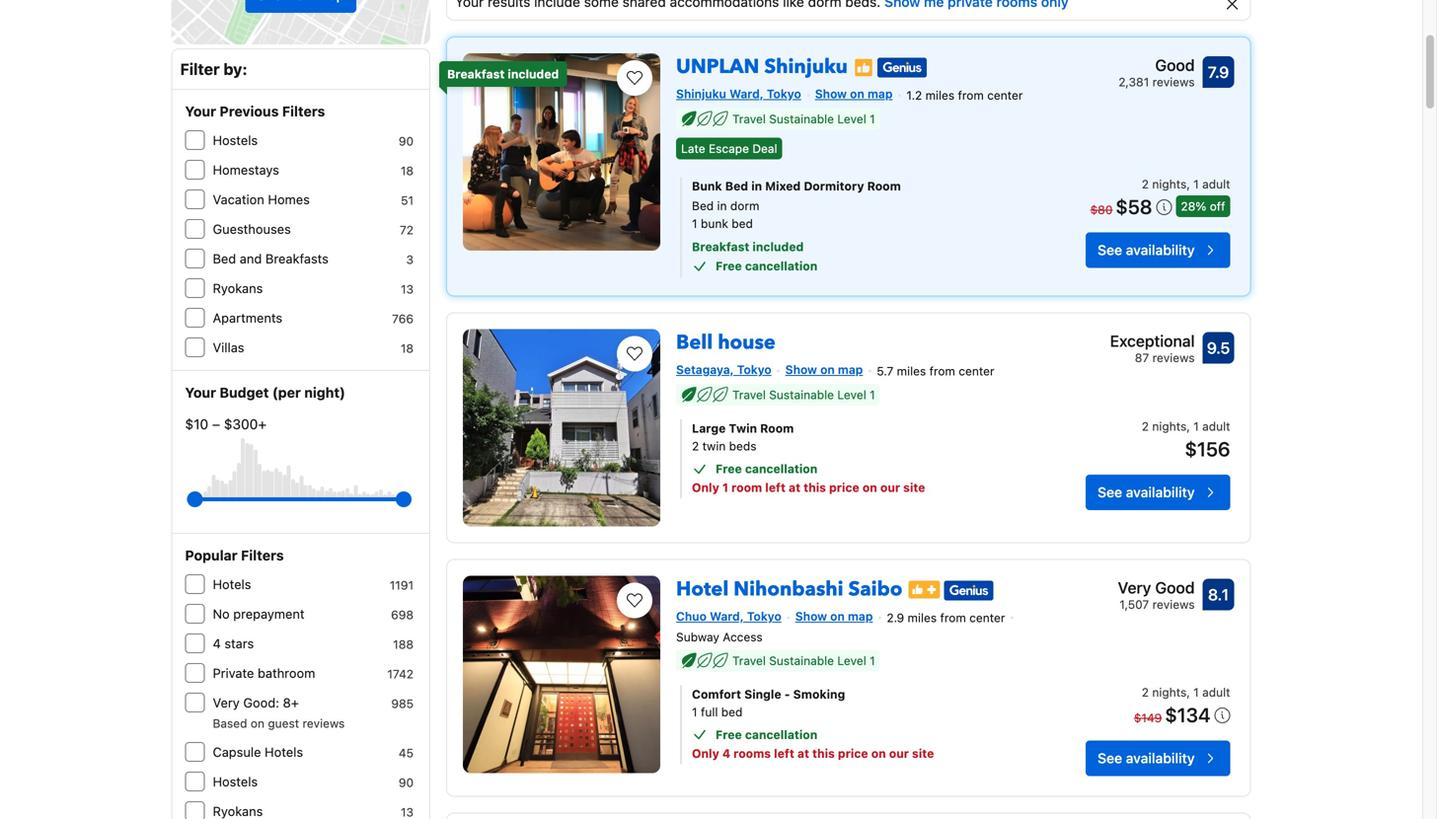 Task type: vqa. For each thing, say whether or not it's contained in the screenshot.


Task type: locate. For each thing, give the bounding box(es) containing it.
2 nights , 1 adult
[[1142, 177, 1230, 191], [1142, 685, 1230, 699]]

1 18 from the top
[[401, 164, 414, 178]]

3 sustainable from the top
[[769, 654, 834, 668]]

0 vertical spatial filters
[[282, 103, 325, 119]]

genius discounts available at this property. image
[[878, 58, 927, 78], [878, 58, 927, 78], [944, 581, 993, 600], [944, 581, 993, 600]]

cancellation up rooms at right
[[745, 728, 818, 742]]

0 vertical spatial see availability link
[[1086, 233, 1230, 268]]

0 vertical spatial left
[[765, 481, 786, 495]]

smoking
[[793, 687, 845, 701]]

reviews inside good 2,381 reviews
[[1153, 75, 1195, 89]]

adult up $134
[[1202, 685, 1230, 699]]

1 up $156
[[1194, 420, 1199, 433]]

0 vertical spatial price
[[829, 481, 860, 495]]

1 vertical spatial free
[[716, 462, 742, 476]]

miles right 2.9
[[908, 611, 937, 625]]

0 vertical spatial show
[[815, 87, 847, 101]]

1 see availability from the top
[[1098, 242, 1195, 258]]

map for nihonbashi
[[848, 610, 873, 624]]

2 vertical spatial adult
[[1202, 685, 1230, 699]]

included
[[508, 67, 559, 81], [753, 240, 804, 254]]

2 18 from the top
[[401, 342, 414, 355]]

, for $134
[[1187, 685, 1190, 699]]

see availability for $58
[[1098, 242, 1195, 258]]

1 vertical spatial center
[[959, 364, 995, 378]]

90
[[399, 134, 414, 148], [399, 776, 414, 790]]

18
[[401, 164, 414, 178], [401, 342, 414, 355]]

1 see from the top
[[1098, 242, 1122, 258]]

show down hotel nihonbashi saibo
[[795, 610, 827, 624]]

free
[[716, 259, 742, 273], [716, 462, 742, 476], [716, 728, 742, 742]]

2 vertical spatial map
[[848, 610, 873, 624]]

, up $156
[[1187, 420, 1190, 433]]

3 see availability link from the top
[[1086, 741, 1230, 776]]

1 inside bed in dorm 1 bunk bed breakfast included
[[692, 217, 698, 231]]

your down "filter"
[[185, 103, 216, 119]]

1 vertical spatial your
[[185, 384, 216, 401]]

2 adult from the top
[[1202, 420, 1230, 433]]

1 vertical spatial cancellation
[[745, 462, 818, 476]]

2.9
[[887, 611, 904, 625]]

2 free cancellation from the top
[[716, 462, 818, 476]]

reviews inside the exceptional 87 reviews
[[1153, 351, 1195, 365]]

travel down shinjuku ward, tokyo
[[733, 112, 766, 126]]

2 vertical spatial level
[[837, 654, 866, 668]]

free down bed in dorm 1 bunk bed breakfast included
[[716, 259, 742, 273]]

1 up $134
[[1194, 685, 1199, 699]]

3 see from the top
[[1098, 750, 1122, 766]]

72
[[400, 223, 414, 237]]

1 vertical spatial ,
[[1187, 420, 1190, 433]]

0 vertical spatial ,
[[1187, 177, 1190, 191]]

shinjuku ward, tokyo
[[676, 87, 801, 101]]

0 vertical spatial free cancellation
[[716, 259, 818, 273]]

show for shinjuku
[[815, 87, 847, 101]]

0 vertical spatial good
[[1155, 56, 1195, 75]]

1 vertical spatial this
[[812, 747, 835, 760]]

travel sustainable level 1 up deal
[[733, 112, 875, 126]]

tokyo down house
[[737, 363, 772, 377]]

1 vertical spatial sustainable
[[769, 388, 834, 402]]

level for nihonbashi
[[837, 654, 866, 668]]

see availability link down 2 nights , 1 adult $156
[[1086, 475, 1230, 510]]

sustainable for shinjuku
[[769, 112, 834, 126]]

87
[[1135, 351, 1149, 365]]

see availability down $149
[[1098, 750, 1195, 766]]

0 vertical spatial hotels
[[213, 577, 251, 592]]

very up the based
[[213, 695, 240, 710]]

very for good
[[1118, 579, 1151, 597]]

sustainable
[[769, 112, 834, 126], [769, 388, 834, 402], [769, 654, 834, 668]]

unplan shinjuku image
[[463, 53, 660, 251]]

free for very good
[[716, 728, 742, 742]]

good inside good 2,381 reviews
[[1155, 56, 1195, 75]]

4 left 'stars'
[[213, 636, 221, 651]]

free cancellation up rooms at right
[[716, 728, 818, 742]]

very
[[1118, 579, 1151, 597], [213, 695, 240, 710]]

unplan shinjuku
[[676, 53, 848, 80]]

very inside very good 1,507 reviews
[[1118, 579, 1151, 597]]

site down comfort single - smoking link
[[912, 747, 934, 760]]

1 horizontal spatial room
[[867, 179, 901, 193]]

1 vertical spatial good
[[1155, 579, 1195, 597]]

cancellation up only 1 room left at this price on our site
[[745, 462, 818, 476]]

3 adult from the top
[[1202, 685, 1230, 699]]

travel down "access"
[[733, 654, 766, 668]]

free cancellation for very
[[716, 728, 818, 742]]

0 vertical spatial included
[[508, 67, 559, 81]]

3 availability from the top
[[1126, 750, 1195, 766]]

only for very good
[[692, 747, 719, 760]]

1
[[870, 112, 875, 126], [1194, 177, 1199, 191], [692, 217, 698, 231], [870, 388, 875, 402], [1194, 420, 1199, 433], [722, 481, 728, 495], [870, 654, 875, 668], [1194, 685, 1199, 699], [692, 705, 698, 719]]

hotels down guest
[[265, 745, 303, 760]]

center right 5.7
[[959, 364, 995, 378]]

2 nights , 1 adult up $134
[[1142, 685, 1230, 699]]

0 vertical spatial this
[[804, 481, 826, 495]]

at
[[789, 481, 801, 495], [798, 747, 809, 760]]

tokyo up "access"
[[747, 610, 782, 624]]

hotels
[[213, 577, 251, 592], [265, 745, 303, 760]]

1 vertical spatial left
[[774, 747, 795, 760]]

in up dorm
[[751, 179, 762, 193]]

site for exceptional
[[903, 481, 925, 495]]

bed
[[725, 179, 748, 193], [692, 199, 714, 213], [213, 251, 236, 266]]

on down large twin room link
[[863, 481, 877, 495]]

breakfast included
[[447, 67, 559, 81]]

0 vertical spatial map
[[868, 87, 893, 101]]

hostels
[[213, 133, 258, 148], [213, 774, 258, 789]]

miles right '1.2'
[[926, 88, 955, 102]]

1 vertical spatial our
[[889, 747, 909, 760]]

setagaya, tokyo
[[676, 363, 772, 377]]

2 vertical spatial travel
[[733, 654, 766, 668]]

free cancellation for exceptional
[[716, 462, 818, 476]]

2 see from the top
[[1098, 484, 1122, 500]]

4 left rooms at right
[[722, 747, 731, 760]]

late
[[681, 142, 705, 156]]

your budget (per night)
[[185, 384, 345, 401]]

1 good from the top
[[1155, 56, 1195, 75]]

bed inside bunk bed in mixed dormitory room link
[[725, 179, 748, 193]]

1 vertical spatial availability
[[1126, 484, 1195, 500]]

, up $134
[[1187, 685, 1190, 699]]

1742
[[387, 667, 414, 681]]

map left '1.2'
[[868, 87, 893, 101]]

0 horizontal spatial bed
[[213, 251, 236, 266]]

only for exceptional
[[692, 481, 719, 495]]

2 only from the top
[[692, 747, 719, 760]]

2 travel from the top
[[733, 388, 766, 402]]

see availability link
[[1086, 233, 1230, 268], [1086, 475, 1230, 510], [1086, 741, 1230, 776]]

very up 1,507
[[1118, 579, 1151, 597]]

see availability for $134
[[1098, 750, 1195, 766]]

bed in dorm 1 bunk bed breakfast included
[[692, 199, 804, 254]]

show on map for shinjuku
[[815, 87, 893, 101]]

1 vertical spatial 18
[[401, 342, 414, 355]]

based
[[213, 717, 247, 730]]

show on map left '1.2'
[[815, 87, 893, 101]]

travel sustainable level 1 up large twin room link
[[733, 388, 875, 402]]

1 vertical spatial miles
[[897, 364, 926, 378]]

1 availability from the top
[[1126, 242, 1195, 258]]

0 vertical spatial ryokans
[[213, 281, 263, 296]]

1 horizontal spatial breakfast
[[692, 240, 750, 254]]

1 vertical spatial ward,
[[710, 610, 744, 624]]

1 only from the top
[[692, 481, 719, 495]]

1 90 from the top
[[399, 134, 414, 148]]

3 nights from the top
[[1152, 685, 1187, 699]]

availability
[[1126, 242, 1195, 258], [1126, 484, 1195, 500], [1126, 750, 1195, 766]]

0 vertical spatial show on map
[[815, 87, 893, 101]]

based on guest reviews
[[213, 717, 345, 730]]

hostels up 'homestays'
[[213, 133, 258, 148]]

nights inside 2 nights , 1 adult $156
[[1152, 420, 1187, 433]]

1 horizontal spatial in
[[751, 179, 762, 193]]

2 nights , 1 adult $156
[[1142, 420, 1230, 461]]

,
[[1187, 177, 1190, 191], [1187, 420, 1190, 433], [1187, 685, 1190, 699]]

18 for villas
[[401, 342, 414, 355]]

mixed
[[765, 179, 801, 193]]

2 vertical spatial show
[[795, 610, 827, 624]]

left for very good
[[774, 747, 795, 760]]

28%
[[1181, 200, 1207, 213]]

price down comfort single - smoking link
[[838, 747, 868, 760]]

show on map left 5.7
[[785, 363, 863, 377]]

1 vertical spatial from
[[930, 364, 955, 378]]

room
[[867, 179, 901, 193], [760, 422, 794, 435]]

0 vertical spatial travel
[[733, 112, 766, 126]]

good element
[[1119, 53, 1195, 77]]

map
[[868, 87, 893, 101], [838, 363, 863, 377], [848, 610, 873, 624]]

0 vertical spatial 2 nights , 1 adult
[[1142, 177, 1230, 191]]

bed for breakfasts
[[213, 251, 236, 266]]

travel for shinjuku
[[733, 112, 766, 126]]

2 your from the top
[[185, 384, 216, 401]]

hotel
[[676, 576, 729, 603]]

1 left bunk
[[692, 217, 698, 231]]

1.2 miles from center
[[907, 88, 1023, 102]]

1 , from the top
[[1187, 177, 1190, 191]]

nights up $134
[[1152, 685, 1187, 699]]

left right room
[[765, 481, 786, 495]]

1 vertical spatial bed
[[692, 199, 714, 213]]

1 adult from the top
[[1202, 177, 1230, 191]]

, for $58
[[1187, 177, 1190, 191]]

1 horizontal spatial very
[[1118, 579, 1151, 597]]

adult for $134
[[1202, 685, 1230, 699]]

1 2 nights , 1 adult from the top
[[1142, 177, 1230, 191]]

show on map down saibo
[[795, 610, 873, 624]]

1 vertical spatial 2 nights , 1 adult
[[1142, 685, 1230, 699]]

show for nihonbashi
[[795, 610, 827, 624]]

0 vertical spatial breakfast
[[447, 67, 505, 81]]

ward, for hotel
[[710, 610, 744, 624]]

reviews
[[1153, 75, 1195, 89], [1153, 351, 1195, 365], [1153, 598, 1195, 612], [303, 717, 345, 730]]

only 4 rooms left at this price on our site
[[692, 747, 934, 760]]

left for exceptional
[[765, 481, 786, 495]]

show on map
[[815, 87, 893, 101], [785, 363, 863, 377], [795, 610, 873, 624]]

0 vertical spatial sustainable
[[769, 112, 834, 126]]

our down comfort single - smoking link
[[889, 747, 909, 760]]

bed inside bed in dorm 1 bunk bed breakfast included
[[732, 217, 753, 231]]

1 vertical spatial travel sustainable level 1
[[733, 388, 875, 402]]

beds
[[729, 439, 757, 453]]

adult
[[1202, 177, 1230, 191], [1202, 420, 1230, 433], [1202, 685, 1230, 699]]

2 vertical spatial ,
[[1187, 685, 1190, 699]]

0 vertical spatial tokyo
[[767, 87, 801, 101]]

bed right full
[[721, 705, 743, 719]]

your for your budget (per night)
[[185, 384, 216, 401]]

center inside 2.9 miles from center subway access
[[970, 611, 1005, 625]]

1 vertical spatial breakfast
[[692, 240, 750, 254]]

bed and breakfasts
[[213, 251, 329, 266]]

2 nights from the top
[[1152, 420, 1187, 433]]

see availability link down $58
[[1086, 233, 1230, 268]]

cancellation for very
[[745, 728, 818, 742]]

scored 7.9 element
[[1203, 56, 1234, 88]]

$80
[[1090, 203, 1113, 217]]

3 travel from the top
[[733, 654, 766, 668]]

breakfast inside bed in dorm 1 bunk bed breakfast included
[[692, 240, 750, 254]]

ward, down unplan shinjuku
[[730, 87, 764, 101]]

0 vertical spatial see
[[1098, 242, 1122, 258]]

price for exceptional
[[829, 481, 860, 495]]

2 vertical spatial free cancellation
[[716, 728, 818, 742]]

1 vertical spatial in
[[717, 199, 727, 213]]

2 90 from the top
[[399, 776, 414, 790]]

center for exceptional
[[959, 364, 995, 378]]

1 vertical spatial see
[[1098, 484, 1122, 500]]

on left 5.7
[[820, 363, 835, 377]]

from right 2.9
[[940, 611, 966, 625]]

travel
[[733, 112, 766, 126], [733, 388, 766, 402], [733, 654, 766, 668]]

2 vertical spatial see availability link
[[1086, 741, 1230, 776]]

this down smoking
[[812, 747, 835, 760]]

0 vertical spatial see availability
[[1098, 242, 1195, 258]]

2 vertical spatial nights
[[1152, 685, 1187, 699]]

1 sustainable from the top
[[769, 112, 834, 126]]

1 level from the top
[[837, 112, 866, 126]]

0 vertical spatial shinjuku
[[764, 53, 848, 80]]

3 level from the top
[[837, 654, 866, 668]]

2 twin beds
[[692, 439, 757, 453]]

chuo ward, tokyo
[[676, 610, 782, 624]]

0 vertical spatial site
[[903, 481, 925, 495]]

1 ryokans from the top
[[213, 281, 263, 296]]

this right room
[[804, 481, 826, 495]]

1 vertical spatial free cancellation
[[716, 462, 818, 476]]

in up bunk
[[717, 199, 727, 213]]

group
[[195, 484, 404, 515]]

0 vertical spatial 4
[[213, 636, 221, 651]]

2 vertical spatial center
[[970, 611, 1005, 625]]

1 travel from the top
[[733, 112, 766, 126]]

2 2 nights , 1 adult from the top
[[1142, 685, 1230, 699]]

1 vertical spatial included
[[753, 240, 804, 254]]

travel sustainable level 1
[[733, 112, 875, 126], [733, 388, 875, 402], [733, 654, 875, 668]]

2.9 miles from center subway access
[[676, 611, 1005, 644]]

site
[[903, 481, 925, 495], [912, 747, 934, 760]]

1 vertical spatial shinjuku
[[676, 87, 726, 101]]

ryokans up apartments
[[213, 281, 263, 296]]

2 vertical spatial sustainable
[[769, 654, 834, 668]]

vacation
[[213, 192, 264, 207]]

bed
[[732, 217, 753, 231], [721, 705, 743, 719]]

room right twin
[[760, 422, 794, 435]]

1 vertical spatial hostels
[[213, 774, 258, 789]]

see availability down $58
[[1098, 242, 1195, 258]]

1 up comfort single - smoking link
[[870, 654, 875, 668]]

2 free from the top
[[716, 462, 742, 476]]

0 vertical spatial center
[[987, 88, 1023, 102]]

1 see availability link from the top
[[1086, 233, 1230, 268]]

show down unplan shinjuku
[[815, 87, 847, 101]]

free down 1 full bed
[[716, 728, 742, 742]]

good left 7.9
[[1155, 56, 1195, 75]]

travel up twin
[[733, 388, 766, 402]]

nights for $134
[[1152, 685, 1187, 699]]

1 vertical spatial nights
[[1152, 420, 1187, 433]]

availability down $149
[[1126, 750, 1195, 766]]

very good element
[[1118, 576, 1195, 600]]

2 vertical spatial show on map
[[795, 610, 873, 624]]

see for $134
[[1098, 750, 1122, 766]]

sustainable up deal
[[769, 112, 834, 126]]

see availability link down $149
[[1086, 741, 1230, 776]]

adult up $156
[[1202, 420, 1230, 433]]

2 good from the top
[[1155, 579, 1195, 597]]

0 horizontal spatial shinjuku
[[676, 87, 726, 101]]

1 vertical spatial see availability link
[[1086, 475, 1230, 510]]

0 vertical spatial availability
[[1126, 242, 1195, 258]]

5.7
[[877, 364, 894, 378]]

bunk bed in mixed dormitory room link
[[692, 177, 1026, 195]]

1 vertical spatial 90
[[399, 776, 414, 790]]

, inside 2 nights , 1 adult $156
[[1187, 420, 1190, 433]]

1 vertical spatial room
[[760, 422, 794, 435]]

center right 2.9
[[970, 611, 1005, 625]]

2 availability from the top
[[1126, 484, 1195, 500]]

shinjuku up shinjuku ward, tokyo
[[764, 53, 848, 80]]

unplan shinjuku link
[[676, 45, 848, 80]]

2 vertical spatial cancellation
[[745, 728, 818, 742]]

large
[[692, 422, 726, 435]]

0 vertical spatial ward,
[[730, 87, 764, 101]]

0 vertical spatial very
[[1118, 579, 1151, 597]]

full
[[701, 705, 718, 719]]

bed left and
[[213, 251, 236, 266]]

level up comfort single - smoking link
[[837, 654, 866, 668]]

2 ryokans from the top
[[213, 804, 263, 819]]

availability down 2 nights , 1 adult $156
[[1126, 484, 1195, 500]]

1 vertical spatial only
[[692, 747, 719, 760]]

2 vertical spatial travel sustainable level 1
[[733, 654, 875, 668]]

availability down $58
[[1126, 242, 1195, 258]]

18 down 766
[[401, 342, 414, 355]]

travel sustainable level 1 up smoking
[[733, 654, 875, 668]]

bed inside bed in dorm 1 bunk bed breakfast included
[[692, 199, 714, 213]]

reviews inside very good 1,507 reviews
[[1153, 598, 1195, 612]]

level up large twin room link
[[837, 388, 866, 402]]

see availability link for $134
[[1086, 741, 1230, 776]]

1 horizontal spatial 4
[[722, 747, 731, 760]]

3 cancellation from the top
[[745, 728, 818, 742]]

only down full
[[692, 747, 719, 760]]

0 vertical spatial room
[[867, 179, 901, 193]]

1 travel sustainable level 1 from the top
[[733, 112, 875, 126]]

free down 2 twin beds
[[716, 462, 742, 476]]

4
[[213, 636, 221, 651], [722, 747, 731, 760]]

stars
[[224, 636, 254, 651]]

1.2
[[907, 88, 922, 102]]

nights up 28%
[[1152, 177, 1187, 191]]

this property is part of our preferred plus program. it's committed to providing outstanding service and excellent value. it'll pay us a higher commission if you make a booking. image
[[909, 581, 940, 598], [909, 581, 940, 598]]

1 up bunk bed in mixed dormitory room link
[[870, 112, 875, 126]]

in
[[751, 179, 762, 193], [717, 199, 727, 213]]

level for shinjuku
[[837, 112, 866, 126]]

see availability down 2 nights , 1 adult $156
[[1098, 484, 1195, 500]]

$58
[[1116, 195, 1152, 218]]

90 up 51 on the left of page
[[399, 134, 414, 148]]

your
[[185, 103, 216, 119], [185, 384, 216, 401]]

bell house link
[[676, 321, 776, 357]]

0 vertical spatial 90
[[399, 134, 414, 148]]

our down large twin room link
[[880, 481, 900, 495]]

shinjuku down the unplan
[[676, 87, 726, 101]]

show right setagaya, tokyo
[[785, 363, 817, 377]]

0 vertical spatial nights
[[1152, 177, 1187, 191]]

nights up $156
[[1152, 420, 1187, 433]]

1 horizontal spatial shinjuku
[[764, 53, 848, 80]]

at right rooms at right
[[798, 747, 809, 760]]

at for very
[[798, 747, 809, 760]]

at right room
[[789, 481, 801, 495]]

0 vertical spatial our
[[880, 481, 900, 495]]

1 your from the top
[[185, 103, 216, 119]]

1 vertical spatial site
[[912, 747, 934, 760]]

left right rooms at right
[[774, 747, 795, 760]]

0 vertical spatial your
[[185, 103, 216, 119]]

3 travel sustainable level 1 from the top
[[733, 654, 875, 668]]

dorm
[[730, 199, 760, 213]]

1 free cancellation from the top
[[716, 259, 818, 273]]

filters right previous
[[282, 103, 325, 119]]

center right '1.2'
[[987, 88, 1023, 102]]

bed for dorm
[[692, 199, 714, 213]]

0 vertical spatial bed
[[725, 179, 748, 193]]

3 , from the top
[[1187, 685, 1190, 699]]

free cancellation
[[716, 259, 818, 273], [716, 462, 818, 476], [716, 728, 818, 742]]

reviews right 1,507
[[1153, 598, 1195, 612]]

2 cancellation from the top
[[745, 462, 818, 476]]

center for good
[[987, 88, 1023, 102]]

our
[[880, 481, 900, 495], [889, 747, 909, 760]]

filters right popular
[[241, 547, 284, 564]]

0 vertical spatial travel sustainable level 1
[[733, 112, 875, 126]]

good left 8.1
[[1155, 579, 1195, 597]]

1 vertical spatial price
[[838, 747, 868, 760]]

0 horizontal spatial 4
[[213, 636, 221, 651]]

level up bunk bed in mixed dormitory room link
[[837, 112, 866, 126]]

3 see availability from the top
[[1098, 750, 1195, 766]]

nights
[[1152, 177, 1187, 191], [1152, 420, 1187, 433], [1152, 685, 1187, 699]]

breakfasts
[[265, 251, 329, 266]]

cancellation
[[745, 259, 818, 273], [745, 462, 818, 476], [745, 728, 818, 742]]

comfort single - smoking link
[[692, 685, 1026, 703]]

1 vertical spatial hotels
[[265, 745, 303, 760]]

2 vertical spatial see availability
[[1098, 750, 1195, 766]]

cancellation down bed in dorm 1 bunk bed breakfast included
[[745, 259, 818, 273]]

3 free cancellation from the top
[[716, 728, 818, 742]]

2 , from the top
[[1187, 420, 1190, 433]]

map down saibo
[[848, 610, 873, 624]]

see availability
[[1098, 242, 1195, 258], [1098, 484, 1195, 500], [1098, 750, 1195, 766]]

0 horizontal spatial included
[[508, 67, 559, 81]]

2 horizontal spatial bed
[[725, 179, 748, 193]]

free cancellation up room
[[716, 462, 818, 476]]

this property is part of our preferred partner program. it's committed to providing excellent service and good value. it'll pay us a higher commission if you make a booking. image
[[854, 58, 874, 78], [854, 58, 874, 78]]

previous
[[220, 103, 279, 119]]

1 nights from the top
[[1152, 177, 1187, 191]]

guesthouses
[[213, 222, 291, 236]]

popular filters
[[185, 547, 284, 564]]

3 free from the top
[[716, 728, 742, 742]]

2
[[1142, 177, 1149, 191], [1142, 420, 1149, 433], [692, 439, 699, 453], [1142, 685, 1149, 699]]

level
[[837, 112, 866, 126], [837, 388, 866, 402], [837, 654, 866, 668]]

from right 5.7
[[930, 364, 955, 378]]



Task type: describe. For each thing, give the bounding box(es) containing it.
ward, for unplan
[[730, 87, 764, 101]]

very for good:
[[213, 695, 240, 710]]

2 nights , 1 adult for $134
[[1142, 685, 1230, 699]]

show on map for nihonbashi
[[795, 610, 873, 624]]

and
[[240, 251, 262, 266]]

1 free from the top
[[716, 259, 742, 273]]

sustainable for nihonbashi
[[769, 654, 834, 668]]

on down hotel nihonbashi saibo
[[830, 610, 845, 624]]

2 travel sustainable level 1 from the top
[[733, 388, 875, 402]]

subway
[[676, 630, 719, 644]]

site for very
[[912, 747, 934, 760]]

188
[[393, 638, 414, 652]]

scored 9.5 element
[[1203, 332, 1234, 364]]

bell house
[[676, 329, 776, 357]]

filter by:
[[180, 60, 247, 78]]

comfort
[[692, 687, 741, 701]]

map for shinjuku
[[868, 87, 893, 101]]

popular
[[185, 547, 238, 564]]

from for exceptional
[[930, 364, 955, 378]]

bunk
[[701, 217, 728, 231]]

1 hostels from the top
[[213, 133, 258, 148]]

from for good
[[958, 88, 984, 102]]

good:
[[243, 695, 279, 710]]

$10 – $300+
[[185, 416, 267, 432]]

2,381
[[1119, 75, 1149, 89]]

adult inside 2 nights , 1 adult $156
[[1202, 420, 1230, 433]]

at for exceptional
[[789, 481, 801, 495]]

9.5
[[1207, 339, 1230, 358]]

prepayment
[[233, 607, 305, 621]]

price for very good
[[838, 747, 868, 760]]

rooms
[[734, 747, 771, 760]]

comfort single - smoking
[[692, 687, 845, 701]]

2 inside 2 nights , 1 adult $156
[[1142, 420, 1149, 433]]

private bathroom
[[213, 666, 315, 681]]

8+
[[283, 695, 299, 710]]

1 horizontal spatial hotels
[[265, 745, 303, 760]]

bathroom
[[258, 666, 315, 681]]

exceptional element
[[1110, 329, 1195, 353]]

late escape deal
[[681, 142, 777, 156]]

exceptional
[[1110, 332, 1195, 351]]

bunk
[[692, 179, 722, 193]]

free for exceptional
[[716, 462, 742, 476]]

on down comfort single - smoking link
[[871, 747, 886, 760]]

$156
[[1185, 437, 1230, 461]]

-
[[785, 687, 790, 701]]

(per
[[272, 384, 301, 401]]

7.9
[[1208, 63, 1229, 81]]

0 horizontal spatial hotels
[[213, 577, 251, 592]]

escape
[[709, 142, 749, 156]]

5.7 miles from center
[[877, 364, 995, 378]]

miles for good
[[926, 88, 955, 102]]

2 up $149
[[1142, 685, 1149, 699]]

1 inside 2 nights , 1 adult $156
[[1194, 420, 1199, 433]]

1 left room
[[722, 481, 728, 495]]

your previous filters
[[185, 103, 325, 119]]

1 vertical spatial bed
[[721, 705, 743, 719]]

availability for $134
[[1126, 750, 1195, 766]]

hotel nihonbashi saibo link
[[676, 568, 903, 603]]

good 2,381 reviews
[[1119, 56, 1195, 89]]

travel sustainable level 1 for shinjuku
[[733, 112, 875, 126]]

nights for $58
[[1152, 177, 1187, 191]]

nihonbashi
[[734, 576, 844, 603]]

698
[[391, 608, 414, 622]]

twin
[[729, 422, 757, 435]]

miles for exceptional
[[897, 364, 926, 378]]

this for very good
[[812, 747, 835, 760]]

our for exceptional
[[880, 481, 900, 495]]

8.1
[[1208, 586, 1229, 604]]

exceptional 87 reviews
[[1110, 332, 1195, 365]]

$10
[[185, 416, 208, 432]]

only 1 room left at this price on our site
[[692, 481, 925, 495]]

capsule hotels
[[213, 745, 303, 760]]

0 horizontal spatial room
[[760, 422, 794, 435]]

18 for homestays
[[401, 164, 414, 178]]

3
[[406, 253, 414, 267]]

45
[[399, 746, 414, 760]]

very good 1,507 reviews
[[1118, 579, 1195, 612]]

see for $58
[[1098, 242, 1122, 258]]

$300+
[[224, 416, 267, 432]]

miles inside 2.9 miles from center subway access
[[908, 611, 937, 625]]

availability for $58
[[1126, 242, 1195, 258]]

hotel nihonbashi saibo image
[[463, 576, 660, 774]]

dormitory
[[804, 179, 864, 193]]

travel sustainable level 1 for nihonbashi
[[733, 654, 875, 668]]

tokyo for nihonbashi
[[747, 610, 782, 624]]

scored 8.1 element
[[1203, 579, 1234, 611]]

0 horizontal spatial breakfast
[[447, 67, 505, 81]]

51
[[401, 193, 414, 207]]

twin
[[703, 439, 726, 453]]

bell house image
[[463, 329, 660, 527]]

included inside bed in dorm 1 bunk bed breakfast included
[[753, 240, 804, 254]]

$134
[[1165, 703, 1211, 726]]

this for exceptional
[[804, 481, 826, 495]]

access
[[723, 630, 763, 644]]

bell
[[676, 329, 713, 357]]

766
[[392, 312, 414, 326]]

13
[[401, 282, 414, 296]]

2 nights , 1 adult for $58
[[1142, 177, 1230, 191]]

chuo
[[676, 610, 707, 624]]

large twin room
[[692, 422, 794, 435]]

–
[[212, 416, 220, 432]]

hotel nihonbashi saibo
[[676, 576, 903, 603]]

by:
[[224, 60, 247, 78]]

tokyo for shinjuku
[[767, 87, 801, 101]]

guest
[[268, 717, 299, 730]]

no
[[213, 607, 230, 621]]

2 sustainable from the top
[[769, 388, 834, 402]]

house
[[718, 329, 776, 357]]

2 see availability link from the top
[[1086, 475, 1230, 510]]

1 vertical spatial show on map
[[785, 363, 863, 377]]

1 up 28%
[[1194, 177, 1199, 191]]

from inside 2.9 miles from center subway access
[[940, 611, 966, 625]]

large twin room link
[[692, 420, 1026, 437]]

unplan
[[676, 53, 759, 80]]

985
[[391, 697, 414, 711]]

homestays
[[213, 162, 279, 177]]

see availability link for $58
[[1086, 233, 1230, 268]]

reviews right guest
[[303, 717, 345, 730]]

setagaya,
[[676, 363, 734, 377]]

villas
[[213, 340, 244, 355]]

good inside very good 1,507 reviews
[[1155, 579, 1195, 597]]

homes
[[268, 192, 310, 207]]

1 vertical spatial show
[[785, 363, 817, 377]]

0 vertical spatial in
[[751, 179, 762, 193]]

bunk bed in mixed dormitory room
[[692, 179, 901, 193]]

in inside bed in dorm 1 bunk bed breakfast included
[[717, 199, 727, 213]]

apartments
[[213, 310, 282, 325]]

28% off
[[1181, 200, 1226, 213]]

1 vertical spatial filters
[[241, 547, 284, 564]]

off
[[1210, 200, 1226, 213]]

1 left full
[[692, 705, 698, 719]]

2 left twin
[[692, 439, 699, 453]]

1 cancellation from the top
[[745, 259, 818, 273]]

cancellation for exceptional
[[745, 462, 818, 476]]

1 vertical spatial tokyo
[[737, 363, 772, 377]]

on left '1.2'
[[850, 87, 865, 101]]

1191
[[390, 578, 414, 592]]

2 hostels from the top
[[213, 774, 258, 789]]

budget
[[220, 384, 269, 401]]

1 up large twin room link
[[870, 388, 875, 402]]

2 level from the top
[[837, 388, 866, 402]]

1,507
[[1120, 598, 1149, 612]]

1 vertical spatial map
[[838, 363, 863, 377]]

our for very
[[889, 747, 909, 760]]

adult for $58
[[1202, 177, 1230, 191]]

2 up $58
[[1142, 177, 1149, 191]]

2 see availability from the top
[[1098, 484, 1195, 500]]

travel for nihonbashi
[[733, 654, 766, 668]]

1 vertical spatial 4
[[722, 747, 731, 760]]

your for your previous filters
[[185, 103, 216, 119]]

no prepayment
[[213, 607, 305, 621]]

on down very good: 8+
[[251, 717, 265, 730]]



